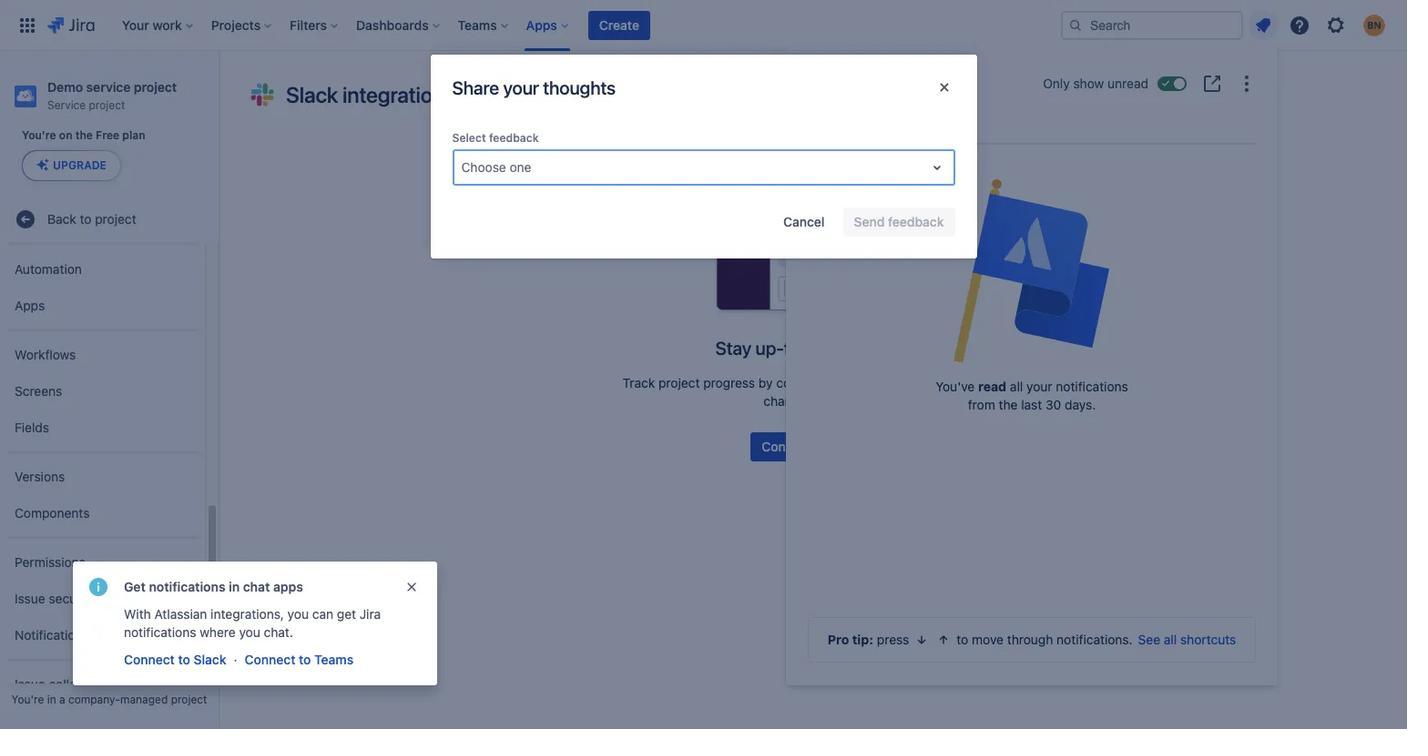 Task type: locate. For each thing, give the bounding box(es) containing it.
1 horizontal spatial connect
[[245, 652, 295, 668]]

primary element
[[11, 0, 1061, 51]]

only show unread
[[1043, 76, 1149, 91]]

in left a
[[47, 693, 56, 707]]

2 vertical spatial notifications
[[124, 625, 196, 640]]

1 vertical spatial your
[[1027, 379, 1053, 395]]

your up 'last'
[[1027, 379, 1053, 395]]

you're
[[22, 128, 56, 142], [11, 693, 44, 707]]

0 horizontal spatial the
[[75, 128, 93, 142]]

to right back
[[80, 211, 92, 227]]

0 vertical spatial all
[[1010, 379, 1023, 395]]

service
[[47, 98, 86, 112]]

a
[[59, 693, 65, 707]]

only
[[1043, 76, 1070, 91]]

group containing workflows
[[7, 330, 198, 452]]

2 group from the top
[[7, 330, 198, 452]]

4 group from the top
[[7, 538, 198, 660]]

arrow down image
[[915, 633, 929, 648]]

days.
[[1065, 397, 1096, 413]]

all right see
[[1164, 632, 1177, 648]]

project
[[134, 79, 177, 95], [89, 98, 125, 112], [95, 211, 136, 227], [171, 693, 207, 707]]

to for connect to slack
[[178, 652, 190, 668]]

1 vertical spatial notifications
[[149, 579, 225, 595]]

connect to teams
[[245, 652, 354, 668]]

see all shortcuts
[[1138, 632, 1236, 648]]

to left slack
[[178, 652, 190, 668]]

last
[[1021, 397, 1042, 413]]

workflows link
[[7, 337, 198, 374]]

0 vertical spatial issue
[[15, 591, 45, 606]]

notifications
[[1056, 379, 1128, 395], [149, 579, 225, 595], [124, 625, 196, 640]]

all up 'last'
[[1010, 379, 1023, 395]]

notifications inside all your notifications from the last 30 days.
[[1056, 379, 1128, 395]]

managed
[[120, 693, 168, 707]]

1 horizontal spatial you
[[288, 607, 309, 622]]

tab list
[[801, 115, 1263, 145]]

0 horizontal spatial all
[[1010, 379, 1023, 395]]

your right share
[[503, 77, 539, 98]]

connect to teams button
[[243, 649, 355, 671]]

project right service
[[134, 79, 177, 95]]

the inside all your notifications from the last 30 days.
[[999, 397, 1018, 413]]

2 connect from the left
[[245, 652, 295, 668]]

connect down chat.
[[245, 652, 295, 668]]

free
[[96, 128, 119, 142]]

1 horizontal spatial the
[[999, 397, 1018, 413]]

components
[[15, 505, 90, 521]]

your
[[503, 77, 539, 98], [1027, 379, 1053, 395]]

pro tip: press
[[828, 632, 909, 648]]

to
[[80, 211, 92, 227], [957, 632, 968, 648], [178, 652, 190, 668], [299, 652, 311, 668]]

the left 'last'
[[999, 397, 1018, 413]]

in left chat
[[229, 579, 240, 595]]

to inside button
[[178, 652, 190, 668]]

connect to slack
[[124, 652, 226, 668]]

group containing versions
[[7, 452, 198, 538]]

Search field
[[1061, 10, 1243, 40]]

press
[[877, 632, 909, 648]]

1 horizontal spatial all
[[1164, 632, 1177, 648]]

0 horizontal spatial you
[[239, 625, 260, 640]]

info image
[[87, 577, 109, 598]]

versions link
[[7, 459, 198, 496]]

1 vertical spatial you
[[239, 625, 260, 640]]

connect up "managed"
[[124, 652, 175, 668]]

to inside button
[[299, 652, 311, 668]]

notifications.
[[1057, 632, 1133, 648]]

connect for connect to teams
[[245, 652, 295, 668]]

the right on
[[75, 128, 93, 142]]

issue down the 'permissions'
[[15, 591, 45, 606]]

versions
[[15, 469, 65, 484]]

2 issue from the top
[[15, 676, 45, 692]]

1 group from the top
[[7, 0, 198, 330]]

demo
[[47, 79, 83, 95]]

arrow up image
[[937, 633, 951, 648]]

you down integrations, at the bottom of page
[[239, 625, 260, 640]]

0 vertical spatial notifications
[[1056, 379, 1128, 395]]

1 vertical spatial the
[[999, 397, 1018, 413]]

you
[[288, 607, 309, 622], [239, 625, 260, 640]]

apps
[[15, 298, 45, 313]]

back to project
[[47, 211, 136, 227]]

1 issue from the top
[[15, 591, 45, 606]]

connect for connect to slack
[[124, 652, 175, 668]]

1 connect from the left
[[124, 652, 175, 668]]

with atlassian integrations, you can get jira notifications where you chat.
[[124, 607, 381, 640]]

0 vertical spatial in
[[229, 579, 240, 595]]

you're left a
[[11, 693, 44, 707]]

chat
[[243, 579, 270, 595]]

group
[[7, 0, 198, 330], [7, 330, 198, 452], [7, 452, 198, 538], [7, 538, 198, 660]]

to for back to project
[[80, 211, 92, 227]]

connect
[[124, 652, 175, 668], [245, 652, 295, 668]]

to left teams
[[299, 652, 311, 668]]

apps link
[[7, 288, 198, 324]]

shortcuts
[[1180, 632, 1236, 648]]

3 group from the top
[[7, 452, 198, 538]]

issue for issue security
[[15, 591, 45, 606]]

1 vertical spatial you're
[[11, 693, 44, 707]]

group containing permissions
[[7, 538, 198, 660]]

issue left collectors
[[15, 676, 45, 692]]

your for share
[[503, 77, 539, 98]]

1 vertical spatial issue
[[15, 676, 45, 692]]

group containing automation
[[7, 0, 198, 330]]

1 horizontal spatial your
[[1027, 379, 1053, 395]]

notifications up atlassian
[[149, 579, 225, 595]]

plan
[[122, 128, 145, 142]]

all inside all your notifications from the last 30 days.
[[1010, 379, 1023, 395]]

to right arrow up image in the right of the page
[[957, 632, 968, 648]]

connect inside button
[[124, 652, 175, 668]]

0 vertical spatial your
[[503, 77, 539, 98]]

where
[[200, 625, 236, 640]]

you've read
[[936, 379, 1007, 395]]

to move through notifications.
[[957, 632, 1133, 648]]

create banner
[[0, 0, 1407, 51]]

all
[[1010, 379, 1023, 395], [1164, 632, 1177, 648]]

close modal image
[[933, 77, 955, 98]]

in
[[229, 579, 240, 595], [47, 693, 56, 707]]

issue for issue collectors
[[15, 676, 45, 692]]

0 horizontal spatial in
[[47, 693, 56, 707]]

create button
[[588, 10, 650, 40]]

1 horizontal spatial in
[[229, 579, 240, 595]]

issue
[[15, 591, 45, 606], [15, 676, 45, 692]]

cancel button
[[772, 208, 836, 237]]

jira image
[[47, 14, 94, 36], [47, 14, 94, 36]]

select feedback
[[452, 131, 539, 145]]

0 vertical spatial you're
[[22, 128, 56, 142]]

the
[[75, 128, 93, 142], [999, 397, 1018, 413]]

connect inside button
[[245, 652, 295, 668]]

0 horizontal spatial connect
[[124, 652, 175, 668]]

integrations,
[[211, 607, 284, 622]]

notifications up days.
[[1056, 379, 1128, 395]]

to inside notifications dialog
[[957, 632, 968, 648]]

you left 'can'
[[288, 607, 309, 622]]

your inside all your notifications from the last 30 days.
[[1027, 379, 1053, 395]]

demo service project service project
[[47, 79, 177, 112]]

notifications down atlassian
[[124, 625, 196, 640]]

1 vertical spatial all
[[1164, 632, 1177, 648]]

0 horizontal spatial your
[[503, 77, 539, 98]]

tab list inside notifications dialog
[[801, 115, 1263, 145]]

you're left on
[[22, 128, 56, 142]]

share
[[452, 77, 499, 98]]



Task type: vqa. For each thing, say whether or not it's contained in the screenshot.
2nd Issue
yes



Task type: describe. For each thing, give the bounding box(es) containing it.
teams
[[314, 652, 354, 668]]

one
[[510, 159, 531, 175]]

fields
[[15, 420, 49, 435]]

feedback
[[489, 131, 539, 145]]

notifications inside with atlassian integrations, you can get jira notifications where you chat.
[[124, 625, 196, 640]]

from
[[968, 397, 995, 413]]

choose
[[461, 159, 506, 175]]

issue security link
[[7, 581, 198, 618]]

automation
[[15, 261, 82, 277]]

connect to slack button
[[122, 649, 228, 671]]

workflows
[[15, 347, 76, 362]]

you're in a company-managed project
[[11, 693, 207, 707]]

notifications
[[15, 627, 89, 643]]

screens
[[15, 383, 62, 399]]

move
[[972, 632, 1004, 648]]

issue collectors link
[[7, 667, 198, 703]]

your for all
[[1027, 379, 1053, 395]]

collectors
[[49, 676, 106, 692]]

get
[[337, 607, 356, 622]]

get notifications in chat apps
[[124, 579, 303, 595]]

slack
[[194, 652, 226, 668]]

jira
[[360, 607, 381, 622]]

through
[[1007, 632, 1053, 648]]

show
[[1073, 76, 1104, 91]]

unread
[[1108, 76, 1149, 91]]

automation link
[[7, 252, 198, 288]]

select
[[452, 131, 486, 145]]

search image
[[1068, 18, 1083, 32]]

you've
[[936, 379, 975, 395]]

tip:
[[852, 632, 873, 648]]

service
[[86, 79, 131, 95]]

all inside button
[[1164, 632, 1177, 648]]

all your notifications from the last 30 days.
[[968, 379, 1128, 413]]

issue security
[[15, 591, 96, 606]]

project down service
[[89, 98, 125, 112]]

thoughts
[[543, 77, 616, 98]]

share your thoughts
[[452, 77, 616, 98]]

choose one
[[461, 159, 531, 175]]

0 vertical spatial you
[[288, 607, 309, 622]]

upgrade
[[53, 159, 106, 172]]

screens link
[[7, 374, 198, 410]]

chat.
[[264, 625, 293, 640]]

notifications image
[[1252, 14, 1274, 36]]

you're for you're on the free plan
[[22, 128, 56, 142]]

back
[[47, 211, 76, 227]]

open image
[[926, 157, 948, 179]]

company-
[[68, 693, 120, 707]]

cancel
[[783, 214, 825, 230]]

notifications link
[[7, 618, 198, 654]]

permissions link
[[7, 545, 198, 581]]

with
[[124, 607, 151, 622]]

you're on the free plan
[[22, 128, 145, 142]]

notifications dialog
[[786, 47, 1278, 686]]

components link
[[7, 496, 198, 532]]

1 vertical spatial in
[[47, 693, 56, 707]]

permissions
[[15, 554, 86, 570]]

see all shortcuts button
[[1138, 631, 1236, 649]]

dismiss image
[[404, 580, 419, 595]]

pro
[[828, 632, 849, 648]]

see
[[1138, 632, 1160, 648]]

back to project link
[[7, 201, 211, 238]]

get
[[124, 579, 146, 595]]

apps
[[273, 579, 303, 595]]

30
[[1046, 397, 1061, 413]]

project down connect to slack button
[[171, 693, 207, 707]]

on
[[59, 128, 72, 142]]

read
[[978, 379, 1007, 395]]

security
[[49, 591, 96, 606]]

create
[[599, 17, 639, 32]]

upgrade button
[[23, 151, 120, 180]]

project up the automation link
[[95, 211, 136, 227]]

atlassian
[[154, 607, 207, 622]]

open notifications in a new tab image
[[1201, 73, 1223, 95]]

fields link
[[7, 410, 198, 446]]

can
[[312, 607, 333, 622]]

issue collectors
[[15, 676, 106, 692]]

you're for you're in a company-managed project
[[11, 693, 44, 707]]

direct tab panel
[[801, 145, 1263, 161]]

0 vertical spatial the
[[75, 128, 93, 142]]

to for connect to teams
[[299, 652, 311, 668]]



